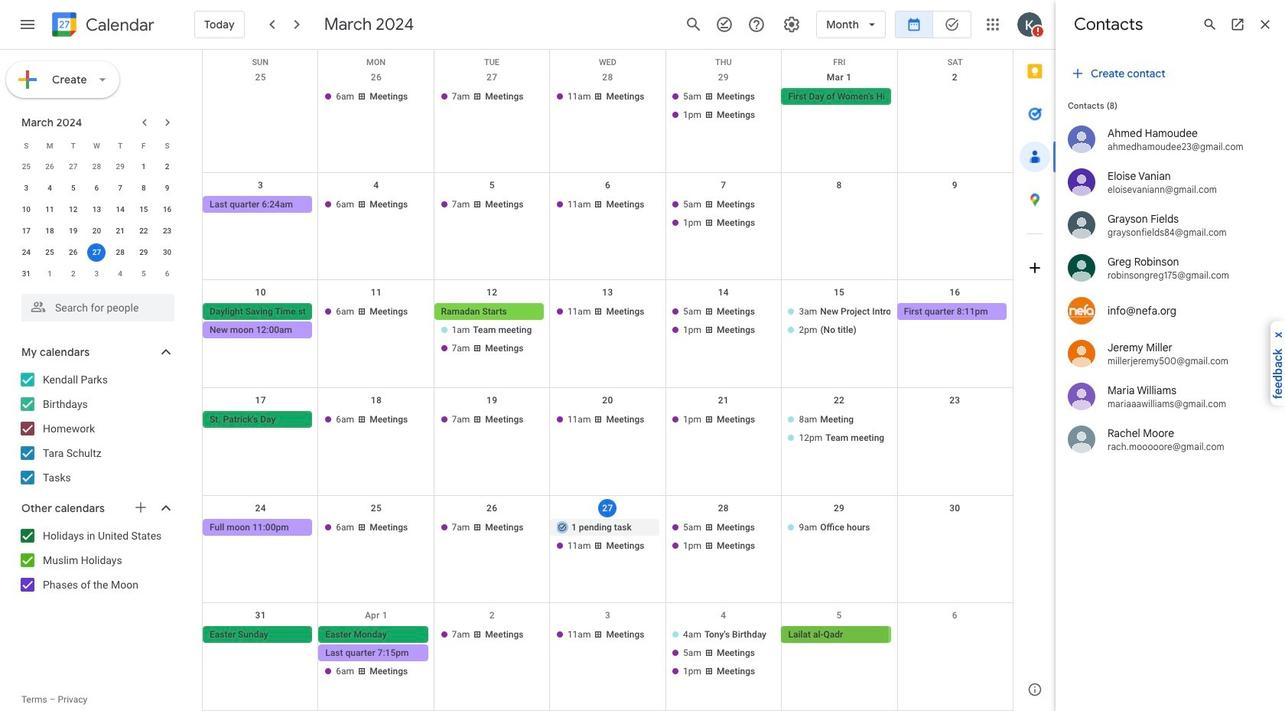 Task type: locate. For each thing, give the bounding box(es) containing it.
february 26 element
[[41, 158, 59, 176]]

cell inside march 2024 "grid"
[[85, 242, 109, 263]]

main drawer image
[[18, 15, 37, 34]]

heading inside "calendar" element
[[83, 16, 155, 34]]

april 5 element
[[135, 265, 153, 283]]

18 element
[[41, 222, 59, 240]]

cell
[[203, 88, 319, 125], [666, 88, 782, 125], [666, 196, 782, 232], [782, 196, 898, 232], [85, 242, 109, 263], [203, 303, 319, 358], [434, 303, 550, 358], [666, 303, 782, 358], [782, 303, 898, 358], [782, 411, 898, 448], [550, 519, 666, 555], [666, 519, 782, 555], [319, 626, 434, 681], [666, 626, 782, 681]]

7 element
[[111, 179, 129, 197]]

None search field
[[0, 288, 190, 321]]

row
[[203, 50, 1013, 67], [203, 65, 1013, 173], [15, 135, 179, 156], [15, 156, 179, 178], [203, 173, 1013, 280], [15, 178, 179, 199], [15, 199, 179, 220], [15, 220, 179, 242], [15, 242, 179, 263], [15, 263, 179, 285], [203, 280, 1013, 388], [203, 388, 1013, 496], [203, 496, 1013, 603], [203, 603, 1013, 711]]

5 element
[[64, 179, 82, 197]]

april 3 element
[[88, 265, 106, 283]]

heading
[[83, 16, 155, 34]]

april 2 element
[[64, 265, 82, 283]]

february 25 element
[[17, 158, 35, 176]]

27, today element
[[88, 243, 106, 262]]

tab list
[[1014, 50, 1057, 668]]

17 element
[[17, 222, 35, 240]]

row group
[[15, 156, 179, 285]]

21 element
[[111, 222, 129, 240]]

february 29 element
[[111, 158, 129, 176]]

14 element
[[111, 201, 129, 219]]

other calendars list
[[3, 523, 190, 597]]

side panel section
[[1013, 50, 1057, 711]]

grid
[[202, 50, 1013, 711]]

29 element
[[135, 243, 153, 262]]

april 1 element
[[41, 265, 59, 283]]



Task type: describe. For each thing, give the bounding box(es) containing it.
april 4 element
[[111, 265, 129, 283]]

tab list inside side panel section
[[1014, 50, 1057, 668]]

settings menu image
[[783, 15, 801, 34]]

9 element
[[158, 179, 176, 197]]

25 element
[[41, 243, 59, 262]]

26 element
[[64, 243, 82, 262]]

11 element
[[41, 201, 59, 219]]

february 27 element
[[64, 158, 82, 176]]

1 element
[[135, 158, 153, 176]]

4 element
[[41, 179, 59, 197]]

april 6 element
[[158, 265, 176, 283]]

30 element
[[158, 243, 176, 262]]

12 element
[[64, 201, 82, 219]]

13 element
[[88, 201, 106, 219]]

22 element
[[135, 222, 153, 240]]

6 element
[[88, 179, 106, 197]]

19 element
[[64, 222, 82, 240]]

10 element
[[17, 201, 35, 219]]

8 element
[[135, 179, 153, 197]]

february 28 element
[[88, 158, 106, 176]]

calendar element
[[49, 9, 155, 43]]

add other calendars image
[[133, 500, 148, 515]]

3 element
[[17, 179, 35, 197]]

15 element
[[135, 201, 153, 219]]

28 element
[[111, 243, 129, 262]]

31 element
[[17, 265, 35, 283]]

16 element
[[158, 201, 176, 219]]

24 element
[[17, 243, 35, 262]]

20 element
[[88, 222, 106, 240]]

Search for people text field
[[31, 294, 165, 321]]

2 element
[[158, 158, 176, 176]]

march 2024 grid
[[15, 135, 179, 285]]

23 element
[[158, 222, 176, 240]]

my calendars list
[[3, 367, 190, 490]]



Task type: vqa. For each thing, say whether or not it's contained in the screenshot.
group
no



